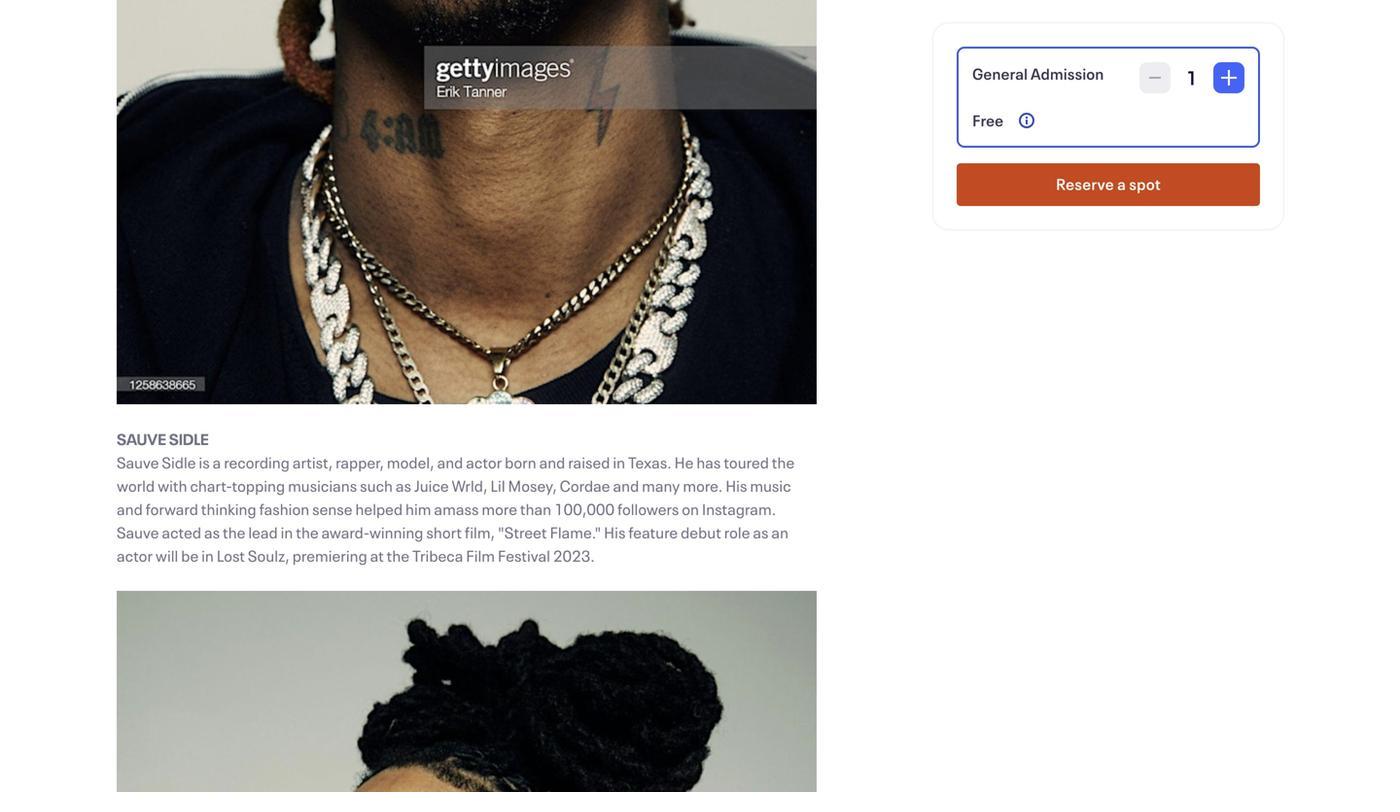 Task type: locate. For each thing, give the bounding box(es) containing it.
actor left will
[[117, 546, 153, 567]]

1 vertical spatial actor
[[117, 546, 153, 567]]

the up music at right
[[772, 452, 795, 473]]

sauve sidle sauve sidle is a recording artist, rapper, model, and actor born and raised in texas. he has toured the world with chart-topping musicians such as juice wrld, lil mosey, cordae and many more. his music and forward thinking fashion sense helped him amass more than 100,000 followers on instagram. sauve acted as the lead in the award-winning short film, "street flame." his feature debut role as an actor will be in lost soulz, premiering at the tribeca film festival 2023.
[[117, 429, 795, 567]]

an
[[772, 522, 789, 543]]

forward
[[146, 499, 198, 520]]

in
[[613, 452, 626, 473], [281, 522, 293, 543], [201, 546, 214, 567]]

such
[[360, 476, 393, 497]]

tribeca
[[412, 546, 463, 567]]

chart-
[[190, 476, 232, 497]]

his up the instagram.
[[726, 476, 748, 497]]

juice
[[414, 476, 449, 497]]

2 horizontal spatial in
[[613, 452, 626, 473]]

actor
[[466, 452, 502, 473], [117, 546, 153, 567]]

than
[[520, 499, 552, 520]]

his
[[726, 476, 748, 497], [604, 522, 626, 543]]

as down model,
[[396, 476, 412, 497]]

1 horizontal spatial as
[[396, 476, 412, 497]]

0 vertical spatial actor
[[466, 452, 502, 473]]

will
[[156, 546, 178, 567]]

in right raised
[[613, 452, 626, 473]]

he
[[675, 452, 694, 473]]

rapper,
[[336, 452, 384, 473]]

sidle
[[169, 429, 209, 450]]

1 vertical spatial in
[[281, 522, 293, 543]]

model,
[[387, 452, 435, 473]]

and down world
[[117, 499, 143, 520]]

a
[[213, 452, 221, 473]]

0 vertical spatial sauve
[[117, 452, 159, 473]]

as
[[396, 476, 412, 497], [204, 522, 220, 543], [753, 522, 769, 543]]

and
[[437, 452, 463, 473], [539, 452, 566, 473], [613, 476, 639, 497], [117, 499, 143, 520]]

actor up lil
[[466, 452, 502, 473]]

texas.
[[628, 452, 672, 473]]

world
[[117, 476, 155, 497]]

sauve up will
[[117, 522, 159, 543]]

and up juice at the bottom left
[[437, 452, 463, 473]]

followers
[[618, 499, 679, 520]]

in down fashion
[[281, 522, 293, 543]]

his down 100,000
[[604, 522, 626, 543]]

the up premiering at bottom
[[296, 522, 319, 543]]

1 horizontal spatial his
[[726, 476, 748, 497]]

lil
[[491, 476, 505, 497]]

born
[[505, 452, 537, 473]]

toured
[[724, 452, 769, 473]]

as down thinking
[[204, 522, 220, 543]]

the right at
[[387, 546, 410, 567]]

1 horizontal spatial in
[[281, 522, 293, 543]]

award-
[[322, 522, 370, 543]]

debut
[[681, 522, 722, 543]]

as left an
[[753, 522, 769, 543]]

sauve
[[117, 452, 159, 473], [117, 522, 159, 543]]

sense
[[312, 499, 353, 520]]

is
[[199, 452, 210, 473]]

helped
[[356, 499, 403, 520]]

sauve
[[117, 429, 166, 450]]

the
[[772, 452, 795, 473], [223, 522, 246, 543], [296, 522, 319, 543], [387, 546, 410, 567]]

2 sauve from the top
[[117, 522, 159, 543]]

wrld,
[[452, 476, 488, 497]]

sauve up world
[[117, 452, 159, 473]]

0 horizontal spatial in
[[201, 546, 214, 567]]

2 vertical spatial in
[[201, 546, 214, 567]]

short
[[426, 522, 462, 543]]

artist,
[[293, 452, 333, 473]]

on
[[682, 499, 699, 520]]

in right be
[[201, 546, 214, 567]]

0 horizontal spatial his
[[604, 522, 626, 543]]

acted
[[162, 522, 201, 543]]

1 vertical spatial sauve
[[117, 522, 159, 543]]

film
[[466, 546, 495, 567]]

2 horizontal spatial as
[[753, 522, 769, 543]]

0 vertical spatial his
[[726, 476, 748, 497]]

100,000
[[555, 499, 615, 520]]

has
[[697, 452, 721, 473]]

sidle
[[162, 452, 196, 473]]



Task type: describe. For each thing, give the bounding box(es) containing it.
and up followers
[[613, 476, 639, 497]]

be
[[181, 546, 199, 567]]

more
[[482, 499, 518, 520]]

lead
[[248, 522, 278, 543]]

with
[[158, 476, 187, 497]]

flame."
[[550, 522, 601, 543]]

0 vertical spatial in
[[613, 452, 626, 473]]

at
[[370, 546, 384, 567]]

instagram.
[[702, 499, 776, 520]]

festival
[[498, 546, 551, 567]]

lost
[[217, 546, 245, 567]]

thinking
[[201, 499, 256, 520]]

cordae
[[560, 476, 610, 497]]

"street
[[498, 522, 547, 543]]

raised
[[568, 452, 610, 473]]

winning
[[370, 522, 424, 543]]

amass
[[434, 499, 479, 520]]

many
[[642, 476, 680, 497]]

musicians
[[288, 476, 357, 497]]

1 vertical spatial his
[[604, 522, 626, 543]]

fashion
[[259, 499, 310, 520]]

the up 'lost'
[[223, 522, 246, 543]]

film,
[[465, 522, 495, 543]]

soulz,
[[248, 546, 290, 567]]

music
[[750, 476, 792, 497]]

feature
[[629, 522, 678, 543]]

mosey,
[[508, 476, 557, 497]]

more.
[[683, 476, 723, 497]]

recording
[[224, 452, 290, 473]]

topping
[[232, 476, 285, 497]]

0 horizontal spatial actor
[[117, 546, 153, 567]]

and up mosey,
[[539, 452, 566, 473]]

0 horizontal spatial as
[[204, 522, 220, 543]]

1 sauve from the top
[[117, 452, 159, 473]]

2023.
[[553, 546, 595, 567]]

premiering
[[293, 546, 367, 567]]

him
[[406, 499, 431, 520]]

role
[[725, 522, 750, 543]]

1 horizontal spatial actor
[[466, 452, 502, 473]]



Task type: vqa. For each thing, say whether or not it's contained in the screenshot.
the top for
no



